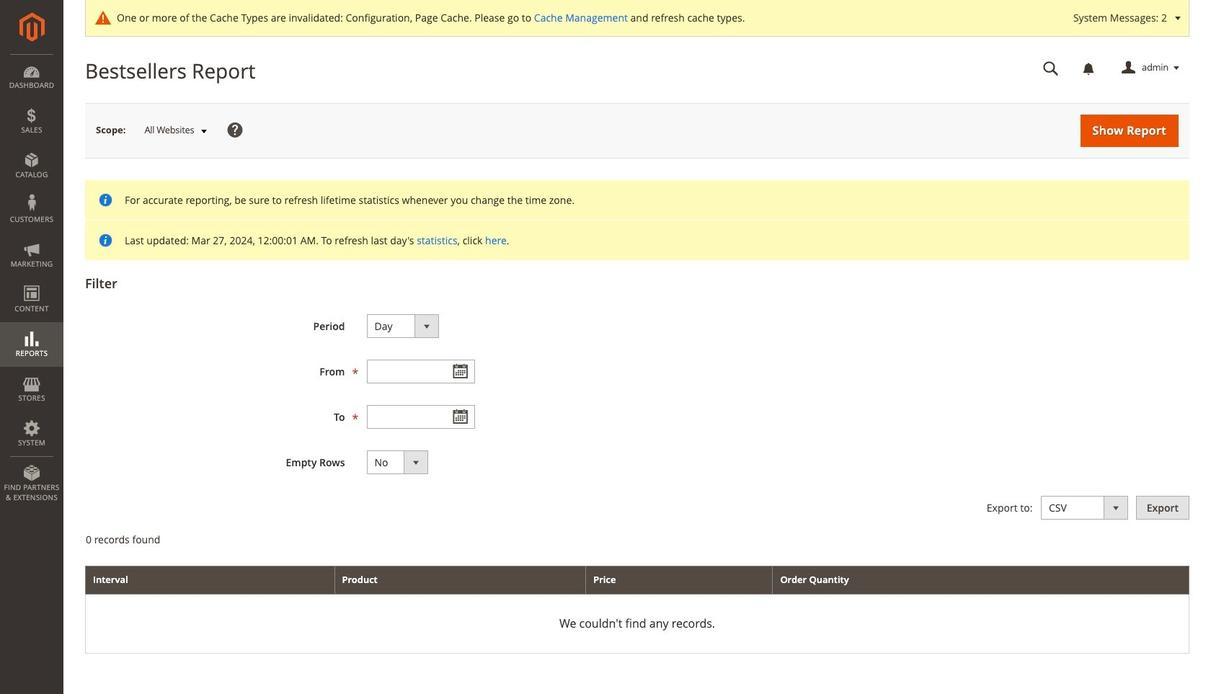 Task type: vqa. For each thing, say whether or not it's contained in the screenshot.
the "Magento Admin Panel" icon
yes



Task type: locate. For each thing, give the bounding box(es) containing it.
magento admin panel image
[[19, 12, 44, 42]]

None text field
[[367, 360, 475, 384], [367, 405, 475, 429], [367, 360, 475, 384], [367, 405, 475, 429]]

menu bar
[[0, 54, 63, 510]]

None text field
[[1033, 56, 1069, 81]]



